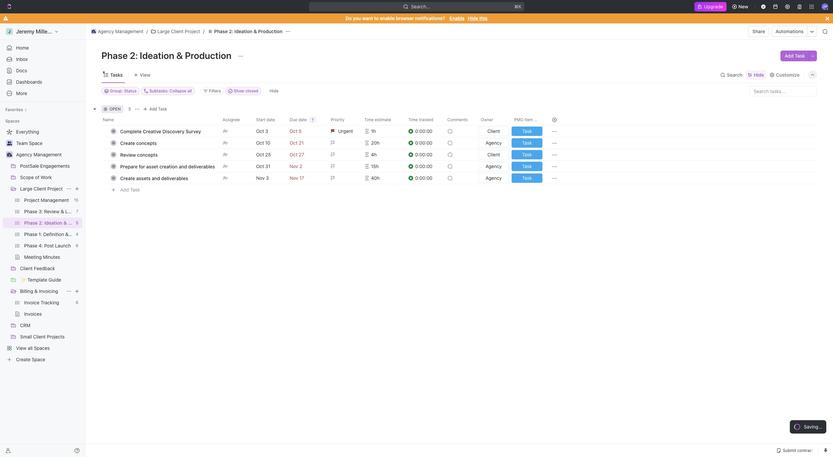 Task type: locate. For each thing, give the bounding box(es) containing it.
1 horizontal spatial large client project
[[158, 28, 200, 34]]

name button
[[102, 115, 219, 125]]

task
[[796, 53, 806, 59], [158, 107, 167, 112], [523, 128, 533, 134], [523, 140, 533, 146], [523, 152, 533, 158], [523, 164, 533, 169], [523, 175, 533, 181], [130, 187, 140, 193]]

2 horizontal spatial 2:
[[229, 28, 233, 34]]

2 vertical spatial production
[[68, 220, 92, 226]]

add task up name dropdown button
[[149, 107, 167, 112]]

1 6 from the top
[[76, 243, 78, 248]]

add task up customize
[[785, 53, 806, 59]]

home
[[16, 45, 29, 51]]

tree
[[3, 127, 95, 365]]

space
[[29, 140, 43, 146], [32, 357, 45, 363]]

tree inside sidebar navigation
[[3, 127, 95, 365]]

add task down assets at the left top of page
[[120, 187, 140, 193]]

2 vertical spatial add
[[120, 187, 129, 193]]

0 vertical spatial 2:
[[229, 28, 233, 34]]

review right 3:
[[44, 209, 59, 215]]

meeting
[[24, 254, 42, 260]]

due date button
[[286, 115, 327, 125]]

add up name dropdown button
[[149, 107, 157, 112]]

2 vertical spatial add task
[[120, 187, 140, 193]]

creative
[[143, 129, 161, 134]]

create inside sidebar navigation
[[16, 357, 30, 363]]

create assets and deliverables link
[[119, 173, 218, 183]]

1 horizontal spatial and
[[179, 164, 187, 169]]

1 horizontal spatial view
[[140, 72, 151, 78]]

tasks link
[[109, 70, 123, 80]]

0:00:00 for 40h
[[416, 175, 433, 181]]

5 0:00:00 from the top
[[416, 175, 433, 181]]

20h
[[371, 140, 380, 146]]

add task button up name dropdown button
[[141, 105, 170, 113]]

1 horizontal spatial agency management link
[[89, 27, 145, 36]]

3 0:00:00 button from the top
[[409, 149, 444, 161]]

2 vertical spatial ideation
[[44, 220, 62, 226]]

0 vertical spatial add task button
[[781, 51, 810, 61]]

0 horizontal spatial ideation
[[44, 220, 62, 226]]

3 agency button from the top
[[478, 172, 511, 184]]

0 horizontal spatial project
[[24, 197, 39, 203]]

1 horizontal spatial production
[[185, 50, 232, 61]]

4 0:00:00 button from the top
[[409, 161, 444, 173]]

0 horizontal spatial spaces
[[5, 119, 20, 124]]

sidebar navigation
[[0, 23, 95, 458]]

1 vertical spatial add task
[[149, 107, 167, 112]]

date right start
[[267, 117, 275, 122]]

2 client button from the top
[[478, 149, 511, 161]]

to
[[375, 15, 379, 21]]

small client projects link
[[20, 332, 81, 343]]

2 vertical spatial project
[[24, 197, 39, 203]]

launch down phase 1: definition & onboarding link
[[55, 243, 71, 249]]

1 vertical spatial 2:
[[130, 50, 138, 61]]

2 vertical spatial management
[[41, 197, 69, 203]]

3 0:00:00 from the top
[[416, 152, 433, 158]]

0 vertical spatial project
[[185, 28, 200, 34]]

6 down 4
[[76, 243, 78, 248]]

deliverables down creation
[[161, 175, 188, 181]]

search...
[[411, 4, 431, 9]]

1 vertical spatial agency management link
[[16, 149, 81, 160]]

add task button
[[781, 51, 810, 61], [141, 105, 170, 113], [117, 186, 143, 194]]

0 horizontal spatial large client project
[[20, 186, 63, 192]]

0 vertical spatial phase 2: ideation & production link
[[206, 27, 284, 36]]

0 vertical spatial view
[[140, 72, 151, 78]]

hide inside hide dropdown button
[[755, 72, 765, 78]]

1 task button from the top
[[511, 125, 544, 137]]

1 vertical spatial all
[[28, 346, 33, 351]]

complete
[[120, 129, 142, 134]]

tracking
[[41, 300, 59, 306]]

view for view
[[140, 72, 151, 78]]

1 vertical spatial review
[[44, 209, 59, 215]]

0 vertical spatial review
[[120, 152, 136, 158]]

group: status
[[110, 88, 137, 94]]

view down small
[[16, 346, 27, 351]]

hide right 'closed'
[[270, 88, 279, 94]]

add down prepare
[[120, 187, 129, 193]]

2 vertical spatial 2:
[[39, 220, 43, 226]]

engagements
[[40, 163, 70, 169]]

0 horizontal spatial add
[[120, 187, 129, 193]]

1 vertical spatial large client project
[[20, 186, 63, 192]]

1 time from the left
[[365, 117, 374, 122]]

2 horizontal spatial add
[[785, 53, 794, 59]]

add up customize
[[785, 53, 794, 59]]

everything
[[16, 129, 39, 135]]

client
[[171, 28, 184, 34], [488, 128, 500, 134], [488, 152, 500, 158], [34, 186, 46, 192], [20, 266, 33, 271], [33, 334, 46, 340]]

2 task button from the top
[[511, 137, 544, 149]]

docs
[[16, 68, 27, 73]]

create down prepare
[[120, 175, 135, 181]]

agency button for 20h
[[478, 137, 511, 149]]

user group image
[[7, 141, 12, 145]]

1 0:00:00 from the top
[[416, 128, 433, 134]]

automations
[[776, 28, 804, 34]]

0 horizontal spatial agency management link
[[16, 149, 81, 160]]

jm
[[823, 4, 828, 8]]

jeremy miller's workspace
[[16, 28, 83, 35]]

0 horizontal spatial large
[[20, 186, 32, 192]]

4 task button from the top
[[511, 161, 544, 173]]

hide left this in the top right of the page
[[468, 15, 479, 21]]

jeremy miller's workspace, , element
[[6, 28, 13, 35]]

5 right open
[[129, 107, 131, 112]]

concepts up asset
[[137, 152, 158, 158]]

review up prepare
[[120, 152, 136, 158]]

agency management inside sidebar navigation
[[16, 152, 62, 158]]

1 horizontal spatial 5
[[129, 107, 131, 112]]

create for create assets and deliverables
[[120, 175, 135, 181]]

large inside sidebar navigation
[[20, 186, 32, 192]]

invoice
[[24, 300, 39, 306]]

deliverables right creation
[[188, 164, 215, 169]]

0 horizontal spatial large client project link
[[20, 184, 64, 194]]

5 inside sidebar navigation
[[76, 221, 78, 226]]

time for time tracked
[[409, 117, 418, 122]]

0:00:00 for 15h
[[416, 164, 433, 169]]

you
[[353, 15, 361, 21]]

task button for 40h
[[511, 172, 544, 184]]

agency management link
[[89, 27, 145, 36], [16, 149, 81, 160]]

agency button for 40h
[[478, 172, 511, 184]]

1 vertical spatial spaces
[[34, 346, 50, 351]]

review inside sidebar navigation
[[44, 209, 59, 215]]

deliverables inside create assets and deliverables link
[[161, 175, 188, 181]]

time for time estimate
[[365, 117, 374, 122]]

client inside small client projects link
[[33, 334, 46, 340]]

and right creation
[[179, 164, 187, 169]]

jeremy
[[16, 28, 34, 35]]

review concepts link
[[119, 150, 218, 160]]

5 0:00:00 button from the top
[[409, 172, 444, 184]]

review concepts
[[120, 152, 158, 158]]

notifications?
[[415, 15, 445, 21]]

0 horizontal spatial time
[[365, 117, 374, 122]]

hide button
[[267, 87, 282, 95]]

/
[[147, 28, 148, 34], [203, 28, 205, 34]]

automations button
[[773, 26, 808, 37]]

comments button
[[444, 115, 477, 125]]

1 horizontal spatial large client project link
[[149, 27, 202, 36]]

0 vertical spatial deliverables
[[188, 164, 215, 169]]

0:00:00 button for 4h
[[409, 149, 444, 161]]

1 client button from the top
[[478, 125, 511, 137]]

0 horizontal spatial 5
[[76, 221, 78, 226]]

task button for 4h
[[511, 149, 544, 161]]

meeting minutes link
[[24, 252, 81, 263]]

time
[[365, 117, 374, 122], [409, 117, 418, 122]]

1 horizontal spatial large
[[158, 28, 170, 34]]

enable
[[450, 15, 465, 21]]

1 vertical spatial large client project link
[[20, 184, 64, 194]]

create down view all spaces
[[16, 357, 30, 363]]

1 horizontal spatial hide
[[468, 15, 479, 21]]

0 vertical spatial space
[[29, 140, 43, 146]]

discovery
[[163, 129, 185, 134]]

view up subtasks:
[[140, 72, 151, 78]]

launch
[[65, 209, 81, 215], [55, 243, 71, 249]]

due
[[290, 117, 297, 122]]

1 date from the left
[[267, 117, 275, 122]]

20h button
[[361, 137, 405, 149]]

subtasks: collapse all
[[150, 88, 192, 94]]

add task button down assets at the left top of page
[[117, 186, 143, 194]]

1 vertical spatial add
[[149, 107, 157, 112]]

space down everything link
[[29, 140, 43, 146]]

add task
[[785, 53, 806, 59], [149, 107, 167, 112], [120, 187, 140, 193]]

spaces down small client projects
[[34, 346, 50, 351]]

1 vertical spatial add task button
[[141, 105, 170, 113]]

1 horizontal spatial agency management
[[98, 28, 144, 34]]

0 horizontal spatial deliverables
[[161, 175, 188, 181]]

0 horizontal spatial view
[[16, 346, 27, 351]]

2 0:00:00 button from the top
[[409, 137, 444, 149]]

project inside project management "link"
[[24, 197, 39, 203]]

scope of work
[[20, 175, 52, 180]]

hide inside hide button
[[270, 88, 279, 94]]

0 vertical spatial add
[[785, 53, 794, 59]]

feedback
[[34, 266, 55, 271]]

task button
[[511, 125, 544, 137], [511, 137, 544, 149], [511, 149, 544, 161], [511, 161, 544, 173], [511, 172, 544, 184]]

phase 4: post launch
[[24, 243, 71, 249]]

add task button up customize
[[781, 51, 810, 61]]

2 0:00:00 from the top
[[416, 140, 433, 146]]

phase for 6
[[24, 243, 37, 249]]

hide button
[[746, 70, 767, 80]]

and down asset
[[152, 175, 160, 181]]

1 vertical spatial launch
[[55, 243, 71, 249]]

spaces down favorites
[[5, 119, 20, 124]]

2:
[[229, 28, 233, 34], [130, 50, 138, 61], [39, 220, 43, 226]]

date right due
[[299, 117, 307, 122]]

phase 2: ideation & production inside phase 2: ideation & production link
[[214, 28, 283, 34]]

0 horizontal spatial /
[[147, 28, 148, 34]]

3 task button from the top
[[511, 149, 544, 161]]

onboarding
[[70, 232, 95, 237]]

2 date from the left
[[299, 117, 307, 122]]

view inside sidebar navigation
[[16, 346, 27, 351]]

1 vertical spatial hide
[[755, 72, 765, 78]]

1 horizontal spatial phase 2: ideation & production link
[[206, 27, 284, 36]]

2 horizontal spatial project
[[185, 28, 200, 34]]

ideation
[[235, 28, 253, 34], [140, 50, 174, 61], [44, 220, 62, 226]]

0 horizontal spatial date
[[267, 117, 275, 122]]

2 agency button from the top
[[478, 161, 511, 173]]

new button
[[730, 1, 753, 12]]

large
[[158, 28, 170, 34], [20, 186, 32, 192]]

filters
[[209, 88, 221, 94]]

concepts down the creative
[[136, 140, 157, 146]]

view inside button
[[140, 72, 151, 78]]

collapse
[[170, 88, 187, 94]]

0 vertical spatial agency management link
[[89, 27, 145, 36]]

6
[[76, 243, 78, 248], [76, 300, 78, 305]]

urgent button
[[327, 125, 361, 137]]

1 horizontal spatial deliverables
[[188, 164, 215, 169]]

project management link
[[24, 195, 71, 206]]

2 time from the left
[[409, 117, 418, 122]]

1 agency button from the top
[[478, 137, 511, 149]]

5
[[129, 107, 131, 112], [76, 221, 78, 226]]

space for team space
[[29, 140, 43, 146]]

time left tracked in the top of the page
[[409, 117, 418, 122]]

1 vertical spatial large
[[20, 186, 32, 192]]

assignee
[[223, 117, 240, 122]]

projects
[[47, 334, 65, 340]]

business time image
[[92, 30, 96, 33]]

0 vertical spatial add task
[[785, 53, 806, 59]]

space down view all spaces link
[[32, 357, 45, 363]]

1 / from the left
[[147, 28, 148, 34]]

0:00:00 for 20h
[[416, 140, 433, 146]]

search button
[[719, 70, 745, 80]]

phase 3: review & launch link
[[24, 206, 81, 217]]

create concepts
[[120, 140, 157, 146]]

2: inside sidebar navigation
[[39, 220, 43, 226]]

2 vertical spatial hide
[[270, 88, 279, 94]]

1 horizontal spatial review
[[120, 152, 136, 158]]

create for create space
[[16, 357, 30, 363]]

create concepts link
[[119, 138, 218, 148]]

0 vertical spatial large client project
[[158, 28, 200, 34]]

phase for 4
[[24, 232, 37, 237]]

4 0:00:00 from the top
[[416, 164, 433, 169]]

0:00:00 button for 20h
[[409, 137, 444, 149]]

date inside 'dropdown button'
[[267, 117, 275, 122]]

and
[[179, 164, 187, 169], [152, 175, 160, 181]]

agency management right business time image
[[98, 28, 144, 34]]

2 horizontal spatial hide
[[755, 72, 765, 78]]

billing
[[20, 289, 33, 294]]

1 horizontal spatial add
[[149, 107, 157, 112]]

7
[[76, 209, 78, 214]]

1 horizontal spatial /
[[203, 28, 205, 34]]

task button for 15h
[[511, 161, 544, 173]]

date for start date
[[267, 117, 275, 122]]

large client project inside sidebar navigation
[[20, 186, 63, 192]]

5 task button from the top
[[511, 172, 544, 184]]

invoice tracking link
[[24, 298, 73, 308]]

share
[[753, 28, 766, 34]]

2 vertical spatial phase 2: ideation & production
[[24, 220, 92, 226]]

tree containing everything
[[3, 127, 95, 365]]

pmo item type button
[[511, 115, 544, 125]]

agency button
[[478, 137, 511, 149], [478, 161, 511, 173], [478, 172, 511, 184]]

2 vertical spatial add task button
[[117, 186, 143, 194]]

time up 1h
[[365, 117, 374, 122]]

0 horizontal spatial agency management
[[16, 152, 62, 158]]

create down complete
[[120, 140, 135, 146]]

date inside dropdown button
[[299, 117, 307, 122]]

1 0:00:00 button from the top
[[409, 125, 444, 137]]

launch down 15
[[65, 209, 81, 215]]

0 horizontal spatial 2:
[[39, 220, 43, 226]]

1:
[[39, 232, 42, 237]]

all inside view all spaces link
[[28, 346, 33, 351]]

agency inside sidebar navigation
[[16, 152, 32, 158]]

concepts for review concepts
[[137, 152, 158, 158]]

0 horizontal spatial all
[[28, 346, 33, 351]]

agency for create concepts
[[486, 140, 502, 146]]

item
[[525, 117, 533, 122]]

agency button for 15h
[[478, 161, 511, 173]]

2 6 from the top
[[76, 300, 78, 305]]

postsale engagements
[[20, 163, 70, 169]]

0 horizontal spatial hide
[[270, 88, 279, 94]]

1 vertical spatial create
[[120, 175, 135, 181]]

hide right search on the top right
[[755, 72, 765, 78]]

0 vertical spatial concepts
[[136, 140, 157, 146]]

0 vertical spatial management
[[115, 28, 144, 34]]

task button for 20h
[[511, 137, 544, 149]]

1 horizontal spatial 2:
[[130, 50, 138, 61]]

1 vertical spatial project
[[47, 186, 63, 192]]

minutes
[[43, 254, 60, 260]]

project management
[[24, 197, 69, 203]]

5 up 4
[[76, 221, 78, 226]]

6 up the "invoices" link
[[76, 300, 78, 305]]

spaces
[[5, 119, 20, 124], [34, 346, 50, 351]]

agency management up postsale engagements
[[16, 152, 62, 158]]

assignee button
[[219, 115, 252, 125]]

1 vertical spatial 6
[[76, 300, 78, 305]]

all right collapse
[[188, 88, 192, 94]]

0 horizontal spatial production
[[68, 220, 92, 226]]

all up create space
[[28, 346, 33, 351]]

0 horizontal spatial review
[[44, 209, 59, 215]]

1 vertical spatial agency management
[[16, 152, 62, 158]]

1 horizontal spatial date
[[299, 117, 307, 122]]

share button
[[749, 26, 770, 37]]

1 vertical spatial 5
[[76, 221, 78, 226]]

view all spaces
[[16, 346, 50, 351]]

0 vertical spatial create
[[120, 140, 135, 146]]



Task type: vqa. For each thing, say whether or not it's contained in the screenshot.
Calendar
no



Task type: describe. For each thing, give the bounding box(es) containing it.
0 vertical spatial 5
[[129, 107, 131, 112]]

inbox link
[[3, 54, 82, 65]]

tasks
[[110, 72, 123, 78]]

0 vertical spatial large client project link
[[149, 27, 202, 36]]

production inside sidebar navigation
[[68, 220, 92, 226]]

0:00:00 for 1h
[[416, 128, 433, 134]]

j
[[8, 29, 11, 34]]

invoice tracking
[[24, 300, 59, 306]]

of
[[35, 175, 39, 180]]

phase 3: review & launch
[[24, 209, 81, 215]]

0:00:00 button for 40h
[[409, 172, 444, 184]]

40h button
[[361, 172, 405, 184]]

view for view all spaces
[[16, 346, 27, 351]]

add for the topmost add task button
[[785, 53, 794, 59]]

2 horizontal spatial add task
[[785, 53, 806, 59]]

status
[[124, 88, 137, 94]]

client inside client feedback link
[[20, 266, 33, 271]]

phase for 5
[[24, 220, 38, 226]]

more button
[[3, 88, 82, 99]]

group:
[[110, 88, 123, 94]]

guide
[[49, 277, 61, 283]]

space for create space
[[32, 357, 45, 363]]

name
[[103, 117, 114, 122]]

client feedback
[[20, 266, 55, 271]]

browser
[[396, 15, 414, 21]]

deliverables inside prepare for asset creation and deliverables link
[[188, 164, 215, 169]]

0:00:00 button for 15h
[[409, 161, 444, 173]]

2 / from the left
[[203, 28, 205, 34]]

due date
[[290, 117, 307, 122]]

phase for 7
[[24, 209, 37, 215]]

0 vertical spatial and
[[179, 164, 187, 169]]

15h
[[371, 164, 379, 169]]

favorites
[[5, 107, 23, 112]]

phase 1: definition & onboarding link
[[24, 229, 95, 240]]

concepts for create concepts
[[136, 140, 157, 146]]

start date
[[256, 117, 275, 122]]

time estimate button
[[361, 115, 405, 125]]

4
[[76, 232, 78, 237]]

owner
[[481, 117, 494, 122]]

business time image
[[7, 153, 12, 157]]

dashboards link
[[3, 77, 82, 87]]

time tracked button
[[405, 115, 444, 125]]

task button for 1h
[[511, 125, 544, 137]]

more
[[16, 90, 27, 96]]

meeting minutes
[[24, 254, 60, 260]]

open
[[110, 107, 121, 112]]

survey
[[186, 129, 201, 134]]

1 horizontal spatial ideation
[[140, 50, 174, 61]]

agency for create assets and deliverables
[[486, 175, 502, 181]]

⌘k
[[515, 4, 522, 9]]

2 horizontal spatial production
[[258, 28, 283, 34]]

post
[[44, 243, 54, 249]]

1 horizontal spatial spaces
[[34, 346, 50, 351]]

upgrade
[[705, 4, 724, 9]]

docs link
[[3, 65, 82, 76]]

create space
[[16, 357, 45, 363]]

Search tasks... text field
[[750, 86, 817, 96]]

1 horizontal spatial add task
[[149, 107, 167, 112]]

0:00:00 for 4h
[[416, 152, 433, 158]]

create for create concepts
[[120, 140, 135, 146]]

enable
[[380, 15, 395, 21]]

1 vertical spatial phase 2: ideation & production link
[[24, 218, 92, 229]]

phase 4: post launch link
[[24, 241, 73, 251]]

0 vertical spatial large
[[158, 28, 170, 34]]

start
[[256, 117, 266, 122]]

show closed button
[[226, 87, 262, 95]]

4h button
[[361, 149, 405, 161]]

scope of work link
[[20, 172, 81, 183]]

40h
[[371, 175, 380, 181]]

1 vertical spatial and
[[152, 175, 160, 181]]

create assets and deliverables
[[120, 175, 188, 181]]

billing & invoicing link
[[20, 286, 64, 297]]

assets
[[136, 175, 151, 181]]

home link
[[3, 43, 82, 53]]

new
[[739, 4, 749, 9]]

pmo item type
[[515, 117, 544, 122]]

management inside project management "link"
[[41, 197, 69, 203]]

invoices link
[[24, 309, 81, 320]]

owner button
[[477, 115, 511, 125]]

6 for phase 4: post launch
[[76, 243, 78, 248]]

1 horizontal spatial project
[[47, 186, 63, 192]]

4:
[[39, 243, 43, 249]]

client button for 4h
[[478, 149, 511, 161]]

complete creative discovery survey link
[[119, 127, 218, 136]]

client button for 1h
[[478, 125, 511, 137]]

0 vertical spatial hide
[[468, 15, 479, 21]]

0 vertical spatial launch
[[65, 209, 81, 215]]

date for due date
[[299, 117, 307, 122]]

subtasks:
[[150, 88, 169, 94]]

0 horizontal spatial add task
[[120, 187, 140, 193]]

15h button
[[361, 161, 405, 173]]

team space link
[[16, 138, 81, 149]]

dashboards
[[16, 79, 42, 85]]

1 vertical spatial production
[[185, 50, 232, 61]]

do you want to enable browser notifications? enable hide this
[[346, 15, 488, 21]]

0 vertical spatial all
[[188, 88, 192, 94]]

client feedback link
[[20, 263, 81, 274]]

urgent
[[339, 128, 353, 134]]

add for the bottommost add task button
[[120, 187, 129, 193]]

6 for invoice tracking
[[76, 300, 78, 305]]

0:00:00 button for 1h
[[409, 125, 444, 137]]

agency for prepare for asset creation and deliverables
[[486, 164, 502, 169]]

0 vertical spatial agency management
[[98, 28, 144, 34]]

crm link
[[20, 320, 81, 331]]

type
[[535, 117, 544, 122]]

priority
[[331, 117, 345, 122]]

1 vertical spatial phase 2: ideation & production
[[102, 50, 234, 61]]

view button
[[131, 70, 153, 80]]

phase 2: ideation & production inside tree
[[24, 220, 92, 226]]

0 vertical spatial ideation
[[235, 28, 253, 34]]

1 vertical spatial management
[[34, 152, 62, 158]]

0 vertical spatial spaces
[[5, 119, 20, 124]]

create space link
[[3, 355, 81, 365]]

filters button
[[201, 87, 224, 95]]

do
[[346, 15, 352, 21]]

✨
[[20, 277, 26, 283]]

definition
[[43, 232, 64, 237]]

complete creative discovery survey
[[120, 129, 201, 134]]

small client projects
[[20, 334, 65, 340]]

ideation inside sidebar navigation
[[44, 220, 62, 226]]

team space
[[16, 140, 43, 146]]

invoices
[[24, 311, 42, 317]]

view button
[[131, 67, 153, 83]]



